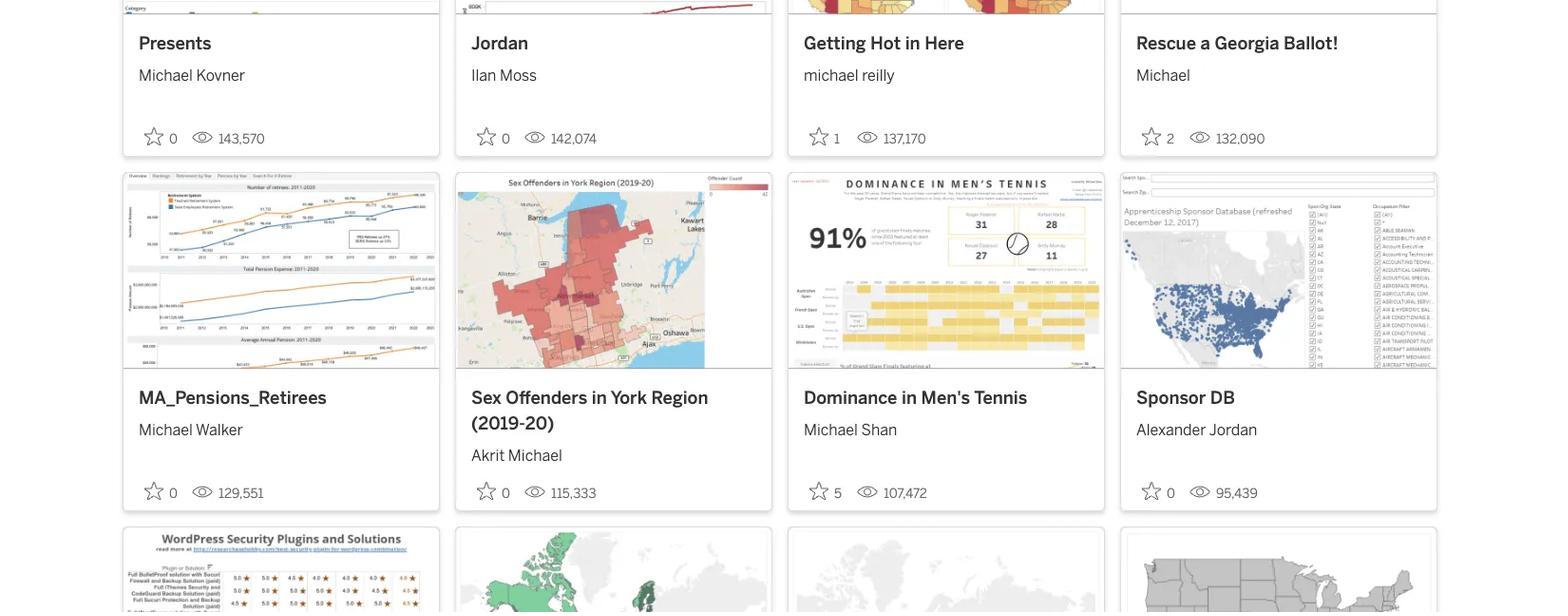 Task type: describe. For each thing, give the bounding box(es) containing it.
115,333 views element
[[517, 478, 604, 509]]

michael walker link
[[139, 411, 424, 441]]

in for york
[[592, 387, 607, 408]]

107,472
[[884, 485, 928, 501]]

kovner
[[196, 66, 245, 84]]

95,439 views element
[[1182, 478, 1266, 509]]

132,090 views element
[[1182, 123, 1273, 154]]

michael kovner link
[[139, 56, 424, 86]]

michael shan
[[804, 421, 898, 439]]

rescue a georgia ballot! link
[[1137, 30, 1422, 56]]

143,570
[[219, 131, 265, 146]]

alexander jordan
[[1137, 421, 1258, 439]]

shan
[[862, 421, 898, 439]]

presents
[[139, 32, 212, 53]]

0 for sex offenders in york region (2019-20)
[[502, 485, 510, 501]]

a
[[1201, 32, 1211, 53]]

rescue
[[1137, 32, 1197, 53]]

ballot!
[[1284, 32, 1339, 53]]

115,333
[[551, 485, 597, 501]]

5
[[835, 485, 842, 501]]

ilan moss
[[471, 66, 537, 84]]

rescue a georgia ballot!
[[1137, 32, 1339, 53]]

alexander
[[1137, 421, 1207, 439]]

add favorite button for rescue a georgia ballot!
[[1137, 121, 1182, 152]]

0 for ma_pensions_retirees
[[169, 485, 178, 501]]

(2019-
[[471, 413, 526, 434]]

georgia
[[1215, 32, 1280, 53]]

michael down 20)
[[508, 447, 563, 465]]

michael for ma_pensions_retirees
[[139, 421, 193, 439]]

137,170 views element
[[850, 123, 934, 154]]

jordan link
[[471, 30, 757, 56]]

michael
[[804, 66, 859, 84]]

workbook thumbnail image for jordan
[[456, 0, 772, 14]]

1
[[835, 131, 840, 146]]

getting hot in here link
[[804, 30, 1089, 56]]

getting
[[804, 32, 866, 53]]

ma_pensions_retirees
[[139, 387, 327, 408]]

region
[[652, 387, 709, 408]]

michael link
[[1137, 56, 1422, 86]]

workbook thumbnail image for getting hot in here
[[789, 0, 1105, 14]]

0 for sponsor db
[[1167, 485, 1176, 501]]

akrit michael link
[[471, 437, 757, 467]]

workbook thumbnail image for sponsor db
[[1122, 173, 1437, 369]]

akrit
[[471, 447, 505, 465]]

in left men's
[[902, 387, 917, 408]]

0 for presents
[[169, 131, 178, 146]]

132,090
[[1217, 131, 1266, 146]]

137,170
[[884, 131, 926, 146]]

hot
[[871, 32, 901, 53]]

add favorite button for dominance in men's tennis
[[804, 476, 850, 507]]

offenders
[[506, 387, 588, 408]]

95,439
[[1217, 485, 1258, 501]]

workbook thumbnail image for ma_pensions_retirees
[[124, 173, 439, 369]]

workbook thumbnail image for dominance in men's tennis
[[789, 173, 1105, 369]]

dominance in men's tennis
[[804, 387, 1028, 408]]

workbook thumbnail image for rescue a georgia ballot!
[[1122, 0, 1437, 14]]

ma_pensions_retirees link
[[139, 385, 424, 411]]

0 for jordan
[[502, 131, 510, 146]]

142,074
[[551, 131, 597, 146]]

alexander jordan link
[[1137, 411, 1422, 441]]

presents link
[[139, 30, 424, 56]]



Task type: locate. For each thing, give the bounding box(es) containing it.
129,551 views element
[[184, 478, 271, 509]]

walker
[[196, 421, 243, 439]]

0 left 129,551 views element
[[169, 485, 178, 501]]

Add Favorite button
[[471, 121, 517, 152], [139, 476, 184, 507], [471, 476, 517, 507]]

129,551
[[219, 485, 264, 501]]

getting hot in here
[[804, 32, 965, 53]]

add favorite button down ilan moss
[[471, 121, 517, 152]]

michael down presents
[[139, 66, 193, 84]]

michael walker
[[139, 421, 243, 439]]

0 horizontal spatial jordan
[[471, 32, 529, 53]]

sex
[[471, 387, 502, 408]]

dominance in men's tennis link
[[804, 385, 1089, 411]]

dominance
[[804, 387, 898, 408]]

0
[[169, 131, 178, 146], [502, 131, 510, 146], [169, 485, 178, 501], [502, 485, 510, 501], [1167, 485, 1176, 501]]

michael for presents
[[139, 66, 193, 84]]

michael down rescue
[[1137, 66, 1191, 84]]

michael shan link
[[804, 411, 1089, 441]]

men's
[[922, 387, 971, 408]]

jordan
[[471, 32, 529, 53], [1210, 421, 1258, 439]]

add favorite button down alexander
[[1137, 476, 1182, 507]]

akrit michael
[[471, 447, 563, 465]]

ilan
[[471, 66, 497, 84]]

in for here
[[906, 32, 921, 53]]

143,570 views element
[[184, 123, 273, 154]]

michael left 'walker'
[[139, 421, 193, 439]]

142,074 views element
[[517, 123, 605, 154]]

2
[[1167, 131, 1175, 146]]

add favorite button containing 2
[[1137, 121, 1182, 152]]

sex offenders in york region (2019-20) link
[[471, 385, 757, 437]]

in
[[906, 32, 921, 53], [592, 387, 607, 408], [902, 387, 917, 408]]

here
[[925, 32, 965, 53]]

michael down dominance
[[804, 421, 858, 439]]

reilly
[[862, 66, 895, 84]]

workbook thumbnail image
[[124, 0, 439, 14], [456, 0, 772, 14], [789, 0, 1105, 14], [1122, 0, 1437, 14], [124, 173, 439, 369], [456, 173, 772, 369], [789, 173, 1105, 369], [1122, 173, 1437, 369]]

1 horizontal spatial jordan
[[1210, 421, 1258, 439]]

in inside sex offenders in york region (2019-20)
[[592, 387, 607, 408]]

workbook thumbnail image for sex offenders in york region (2019-20)
[[456, 173, 772, 369]]

add favorite button for getting hot in here
[[804, 121, 850, 152]]

michael reilly link
[[804, 56, 1089, 86]]

add favorite button for sponsor db
[[1137, 476, 1182, 507]]

0 left 142,074 views element
[[502, 131, 510, 146]]

michael
[[139, 66, 193, 84], [1137, 66, 1191, 84], [139, 421, 193, 439], [804, 421, 858, 439], [508, 447, 563, 465]]

add favorite button down the akrit
[[471, 476, 517, 507]]

add favorite button down michael kovner
[[139, 121, 184, 152]]

sex offenders in york region (2019-20)
[[471, 387, 709, 434]]

jordan down db
[[1210, 421, 1258, 439]]

0 down akrit michael
[[502, 485, 510, 501]]

0 vertical spatial jordan
[[471, 32, 529, 53]]

20)
[[526, 413, 555, 434]]

add favorite button for ma_pensions_retirees
[[139, 476, 184, 507]]

jordan up ilan moss
[[471, 32, 529, 53]]

add favorite button down michael shan
[[804, 476, 850, 507]]

tennis
[[974, 387, 1028, 408]]

sponsor db
[[1137, 387, 1236, 408]]

ilan moss link
[[471, 56, 757, 86]]

add favorite button for sex offenders in york region (2019-20)
[[471, 476, 517, 507]]

add favorite button containing 1
[[804, 121, 850, 152]]

0 left the 143,570 views element
[[169, 131, 178, 146]]

add favorite button containing 5
[[804, 476, 850, 507]]

add favorite button for presents
[[139, 121, 184, 152]]

michael reilly
[[804, 66, 895, 84]]

sponsor db link
[[1137, 385, 1422, 411]]

in left the york
[[592, 387, 607, 408]]

db
[[1211, 387, 1236, 408]]

Add Favorite button
[[139, 121, 184, 152], [804, 121, 850, 152], [1137, 121, 1182, 152], [804, 476, 850, 507], [1137, 476, 1182, 507]]

add favorite button for jordan
[[471, 121, 517, 152]]

add favorite button down michael walker
[[139, 476, 184, 507]]

1 vertical spatial jordan
[[1210, 421, 1258, 439]]

york
[[611, 387, 647, 408]]

add favorite button left "132,090"
[[1137, 121, 1182, 152]]

michael for dominance in men's tennis
[[804, 421, 858, 439]]

workbook thumbnail image for presents
[[124, 0, 439, 14]]

add favorite button down michael
[[804, 121, 850, 152]]

0 left 95,439 views element
[[1167, 485, 1176, 501]]

michael kovner
[[139, 66, 245, 84]]

in right the hot
[[906, 32, 921, 53]]

107,472 views element
[[850, 478, 935, 509]]

sponsor
[[1137, 387, 1207, 408]]

moss
[[500, 66, 537, 84]]



Task type: vqa. For each thing, say whether or not it's contained in the screenshot.
second add favorite button from right
no



